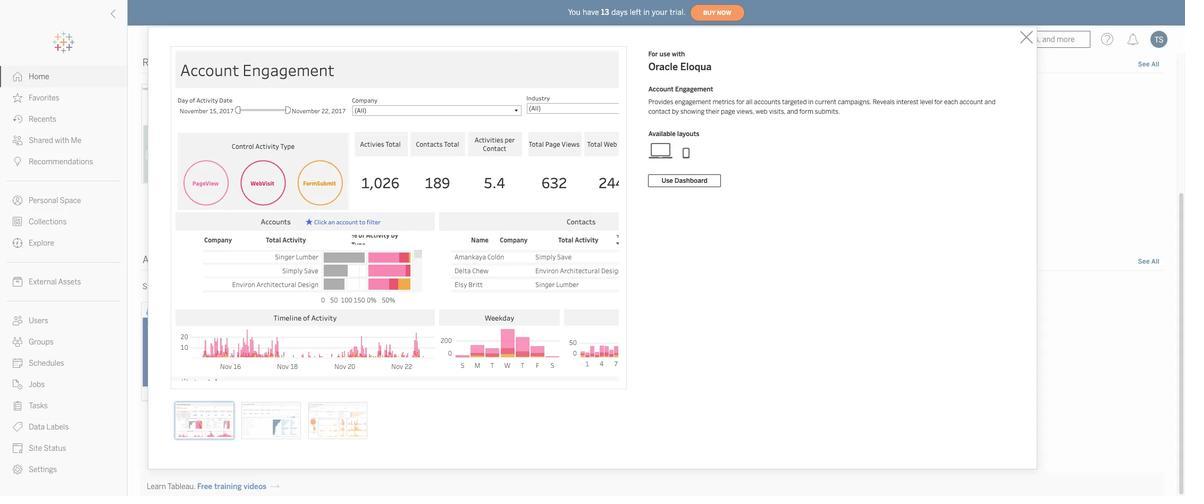 Task type: vqa. For each thing, say whether or not it's contained in the screenshot.
2nd SEE from the bottom
yes



Task type: locate. For each thing, give the bounding box(es) containing it.
1 see all from the top
[[1138, 61, 1160, 68]]

personal space
[[29, 196, 81, 205]]

2 horizontal spatial ago
[[537, 206, 548, 213]]

25
[[148, 206, 155, 213], [503, 206, 510, 213]]

0 horizontal spatial 25 minutes ago
[[148, 206, 192, 213]]

settings link
[[0, 459, 127, 480]]

2 all from the top
[[1151, 258, 1160, 266]]

users link
[[0, 310, 127, 331]]

you have 13 days left in your trial.
[[568, 8, 686, 17]]

1 minutes from the left
[[157, 206, 180, 213]]

in inside account engagement provides engagement metrics for all accounts targeted in current campaigns. reveals interest level for each account and contact by showing their page views, web visits, and form submits.
[[808, 98, 814, 106]]

0 horizontal spatial to
[[302, 283, 308, 292]]

account
[[648, 86, 674, 93]]

2 see all from the top
[[1138, 258, 1160, 266]]

1 horizontal spatial in
[[643, 8, 650, 17]]

use
[[660, 51, 670, 58], [379, 283, 391, 292]]

see all
[[1138, 61, 1160, 68], [1138, 258, 1160, 266]]

navigation panel element
[[0, 32, 127, 480]]

with left me
[[55, 136, 69, 145]]

26 minutes ago
[[325, 206, 370, 213]]

for
[[648, 51, 658, 58]]

for
[[736, 98, 745, 106], [934, 98, 943, 106]]

3 ago from the left
[[537, 206, 548, 213]]

tasks link
[[0, 395, 127, 416]]

use right or at the bottom left of the page
[[379, 283, 391, 292]]

buy now
[[703, 9, 731, 16]]

with inside for use with oracle eloqua
[[672, 51, 685, 58]]

their
[[706, 108, 720, 115]]

get
[[445, 283, 456, 292]]

in right left
[[643, 8, 650, 17]]

source,
[[344, 283, 369, 292]]

0 horizontal spatial and
[[787, 108, 798, 115]]

1 horizontal spatial 25
[[503, 206, 510, 213]]

workbook.
[[216, 283, 251, 292]]

1 vertical spatial in
[[808, 98, 814, 106]]

account
[[960, 98, 983, 106]]

see all link for accelerators
[[1138, 256, 1160, 268]]

learn
[[147, 482, 166, 491]]

right arrow image
[[270, 482, 279, 491]]

to left get
[[436, 283, 443, 292]]

for right the level on the right top
[[934, 98, 943, 106]]

with up oracle
[[672, 51, 685, 58]]

2 horizontal spatial in
[[808, 98, 814, 106]]

1 horizontal spatial to
[[436, 283, 443, 292]]

shared with me link
[[0, 130, 127, 151]]

targeted
[[782, 98, 807, 106]]

1 ago from the left
[[182, 206, 192, 213]]

0 horizontal spatial your
[[310, 283, 325, 292]]

minutes for business
[[334, 206, 358, 213]]

see
[[1138, 61, 1150, 68], [1138, 258, 1150, 266]]

ago for business
[[360, 206, 370, 213]]

1 vertical spatial with
[[55, 136, 69, 145]]

current
[[815, 98, 836, 106]]

and down targeted
[[787, 108, 798, 115]]

1 vertical spatial see all
[[1138, 258, 1160, 266]]

main navigation. press the up and down arrow keys to access links. element
[[0, 66, 127, 480]]

campaign details image
[[241, 402, 301, 439]]

2 for from the left
[[934, 98, 943, 106]]

see all for accelerators
[[1138, 258, 1160, 266]]

1 horizontal spatial data
[[420, 283, 435, 292]]

2 data from the left
[[420, 283, 435, 292]]

0 horizontal spatial minutes
[[157, 206, 180, 213]]

use right for
[[660, 51, 670, 58]]

views,
[[737, 108, 754, 115]]

0 horizontal spatial data
[[327, 283, 342, 292]]

0 vertical spatial see all
[[1138, 61, 1160, 68]]

all
[[746, 98, 753, 106]]

built
[[199, 283, 214, 292]]

external assets link
[[0, 271, 127, 292]]

0 horizontal spatial recents
[[29, 115, 56, 124]]

engagement
[[675, 98, 711, 106]]

days
[[611, 8, 628, 17]]

2 to from the left
[[436, 283, 443, 292]]

your right sign
[[310, 283, 325, 292]]

2 ago from the left
[[360, 206, 370, 213]]

all for accelerators
[[1151, 258, 1160, 266]]

all for recents
[[1151, 61, 1160, 68]]

0 horizontal spatial for
[[736, 98, 745, 106]]

free
[[197, 482, 212, 491]]

1 horizontal spatial recents
[[142, 57, 178, 69]]

1 horizontal spatial minutes
[[334, 206, 358, 213]]

1 vertical spatial use
[[379, 283, 391, 292]]

1 vertical spatial recents
[[29, 115, 56, 124]]

data labels link
[[0, 416, 127, 438]]

business
[[325, 191, 357, 200]]

0 vertical spatial see all link
[[1138, 59, 1160, 70]]

videos
[[244, 482, 267, 491]]

data right sample
[[420, 283, 435, 292]]

see all for recents
[[1138, 61, 1160, 68]]

start
[[142, 283, 160, 292]]

from
[[161, 283, 178, 292]]

1 horizontal spatial 25 minutes ago
[[503, 206, 548, 213]]

1 horizontal spatial ago
[[360, 206, 370, 213]]

0 horizontal spatial use
[[379, 283, 391, 292]]

indicators
[[172, 191, 207, 200]]

1 vertical spatial see all link
[[1138, 256, 1160, 268]]

for left all
[[736, 98, 745, 106]]

1 see from the top
[[1138, 61, 1150, 68]]

in up form
[[808, 98, 814, 106]]

1 horizontal spatial for
[[934, 98, 943, 106]]

see for accelerators
[[1138, 258, 1150, 266]]

25 minutes ago
[[148, 206, 192, 213], [503, 206, 548, 213]]

and right account
[[985, 98, 996, 106]]

2 horizontal spatial minutes
[[512, 206, 536, 213]]

pre-
[[185, 283, 199, 292]]

free training videos
[[197, 482, 267, 491]]

recents
[[142, 57, 178, 69], [29, 115, 56, 124]]

data left source,
[[327, 283, 342, 292]]

0 vertical spatial see
[[1138, 61, 1150, 68]]

1 horizontal spatial your
[[652, 8, 668, 17]]

2 25 from the left
[[503, 206, 510, 213]]

to right sign
[[302, 283, 308, 292]]

recommendations
[[29, 157, 93, 166]]

13
[[601, 8, 609, 17]]

me
[[71, 136, 81, 145]]

1 vertical spatial all
[[1151, 258, 1160, 266]]

global
[[148, 191, 170, 200]]

collections
[[29, 217, 67, 226]]

1 vertical spatial your
[[310, 283, 325, 292]]

use dashboard
[[662, 177, 708, 184]]

1 see all link from the top
[[1138, 59, 1160, 70]]

accounts
[[754, 98, 781, 106]]

0 horizontal spatial in
[[294, 283, 300, 292]]

laptop image
[[648, 142, 674, 159]]

site status link
[[0, 438, 127, 459]]

0 vertical spatial and
[[985, 98, 996, 106]]

0 vertical spatial your
[[652, 8, 668, 17]]

simply
[[253, 283, 276, 292]]

tasks
[[29, 401, 48, 410]]

settings
[[29, 465, 57, 474]]

groups link
[[0, 331, 127, 352]]

2 vertical spatial in
[[294, 283, 300, 292]]

schedules
[[29, 359, 64, 368]]

in right sign
[[294, 283, 300, 292]]

0 horizontal spatial 25
[[148, 206, 155, 213]]

data labels
[[29, 423, 69, 432]]

0 horizontal spatial ago
[[182, 206, 192, 213]]

1 to from the left
[[302, 283, 308, 292]]

0 vertical spatial with
[[672, 51, 685, 58]]

space
[[60, 196, 81, 205]]

1 25 minutes ago from the left
[[148, 206, 192, 213]]

1 horizontal spatial with
[[672, 51, 685, 58]]

1 horizontal spatial and
[[985, 98, 996, 106]]

1 horizontal spatial use
[[660, 51, 670, 58]]

users
[[29, 316, 48, 325]]

2 see from the top
[[1138, 258, 1150, 266]]

favorites
[[29, 94, 59, 103]]

2 see all link from the top
[[1138, 256, 1160, 268]]

to
[[302, 283, 308, 292], [436, 283, 443, 292]]

1 vertical spatial see
[[1138, 258, 1150, 266]]

site status
[[29, 444, 66, 453]]

minutes for global indicators
[[157, 206, 180, 213]]

data
[[327, 283, 342, 292], [420, 283, 435, 292]]

shared
[[29, 136, 53, 145]]

0 vertical spatial recents
[[142, 57, 178, 69]]

0 horizontal spatial with
[[55, 136, 69, 145]]

by
[[672, 108, 679, 115]]

0 vertical spatial all
[[1151, 61, 1160, 68]]

all
[[1151, 61, 1160, 68], [1151, 258, 1160, 266]]

2 minutes from the left
[[334, 206, 358, 213]]

minutes
[[157, 206, 180, 213], [334, 206, 358, 213], [512, 206, 536, 213]]

1 all from the top
[[1151, 61, 1160, 68]]

0 vertical spatial use
[[660, 51, 670, 58]]

schedules link
[[0, 352, 127, 374]]

your left trial.
[[652, 8, 668, 17]]



Task type: describe. For each thing, give the bounding box(es) containing it.
dashboard
[[675, 177, 708, 184]]

free training videos link
[[197, 482, 279, 491]]

started.
[[458, 283, 484, 292]]

explore
[[29, 239, 54, 248]]

salesforce
[[148, 409, 185, 418]]

external assets
[[29, 278, 81, 287]]

level
[[920, 98, 933, 106]]

provides
[[648, 98, 673, 106]]

explore link
[[0, 232, 127, 254]]

personal space link
[[0, 190, 127, 211]]

metrics
[[713, 98, 735, 106]]

assets
[[58, 278, 81, 287]]

shared with me
[[29, 136, 81, 145]]

data
[[29, 423, 45, 432]]

visits,
[[769, 108, 786, 115]]

labels
[[46, 423, 69, 432]]

available
[[648, 130, 676, 138]]

form
[[799, 108, 813, 115]]

with inside main navigation. press the up and down arrow keys to access links. element
[[55, 136, 69, 145]]

accelerators
[[142, 254, 198, 266]]

personal
[[29, 196, 58, 205]]

see all link for recents
[[1138, 59, 1160, 70]]

start from a pre-built workbook. simply sign in to your data source, or use sample data to get started.
[[142, 283, 484, 292]]

buy now button
[[690, 4, 745, 21]]

reveals
[[873, 98, 895, 106]]

engagement
[[675, 86, 713, 93]]

phone image
[[674, 142, 699, 159]]

tableau.
[[167, 482, 196, 491]]

global indicators
[[148, 191, 207, 200]]

interest
[[896, 98, 919, 106]]

1 for from the left
[[736, 98, 745, 106]]

see for recents
[[1138, 61, 1150, 68]]

1 data from the left
[[327, 283, 342, 292]]

web
[[756, 108, 768, 115]]

account engagement provides engagement metrics for all accounts targeted in current campaigns. reveals interest level for each account and contact by showing their page views, web visits, and form submits.
[[648, 86, 996, 115]]

external
[[29, 278, 57, 287]]

layouts
[[677, 130, 699, 138]]

campaign overview image
[[308, 402, 367, 439]]

showing
[[680, 108, 705, 115]]

collections link
[[0, 211, 127, 232]]

trial.
[[670, 8, 686, 17]]

recents link
[[0, 108, 127, 130]]

now
[[717, 9, 731, 16]]

sample
[[393, 283, 418, 292]]

eloqua
[[680, 61, 712, 73]]

training
[[214, 482, 242, 491]]

2 25 minutes ago from the left
[[503, 206, 548, 213]]

use dashboard button
[[648, 174, 721, 187]]

3 minutes from the left
[[512, 206, 536, 213]]

or
[[370, 283, 378, 292]]

marketo
[[325, 409, 354, 418]]

use inside for use with oracle eloqua
[[660, 51, 670, 58]]

available layouts
[[648, 130, 699, 138]]

page
[[721, 108, 735, 115]]

1 25 from the left
[[148, 206, 155, 213]]

account engagement image
[[175, 402, 234, 439]]

a
[[179, 283, 183, 292]]

left
[[630, 8, 641, 17]]

sign
[[278, 283, 292, 292]]

home link
[[0, 66, 127, 87]]

0 vertical spatial in
[[643, 8, 650, 17]]

ago for global indicators
[[182, 206, 192, 213]]

you
[[568, 8, 581, 17]]

status
[[44, 444, 66, 453]]

learn tableau.
[[147, 482, 196, 491]]

submits.
[[815, 108, 840, 115]]

each
[[944, 98, 958, 106]]

home
[[29, 72, 49, 81]]

1 vertical spatial and
[[787, 108, 798, 115]]

favorites link
[[0, 87, 127, 108]]

groups
[[29, 338, 54, 347]]

recents inside "link"
[[29, 115, 56, 124]]

use
[[662, 177, 673, 184]]

oracle
[[648, 61, 678, 73]]

recommendations link
[[0, 151, 127, 172]]

contact
[[648, 108, 671, 115]]

26
[[325, 206, 333, 213]]

for use with oracle eloqua
[[648, 51, 712, 73]]

jobs
[[29, 380, 45, 389]]



